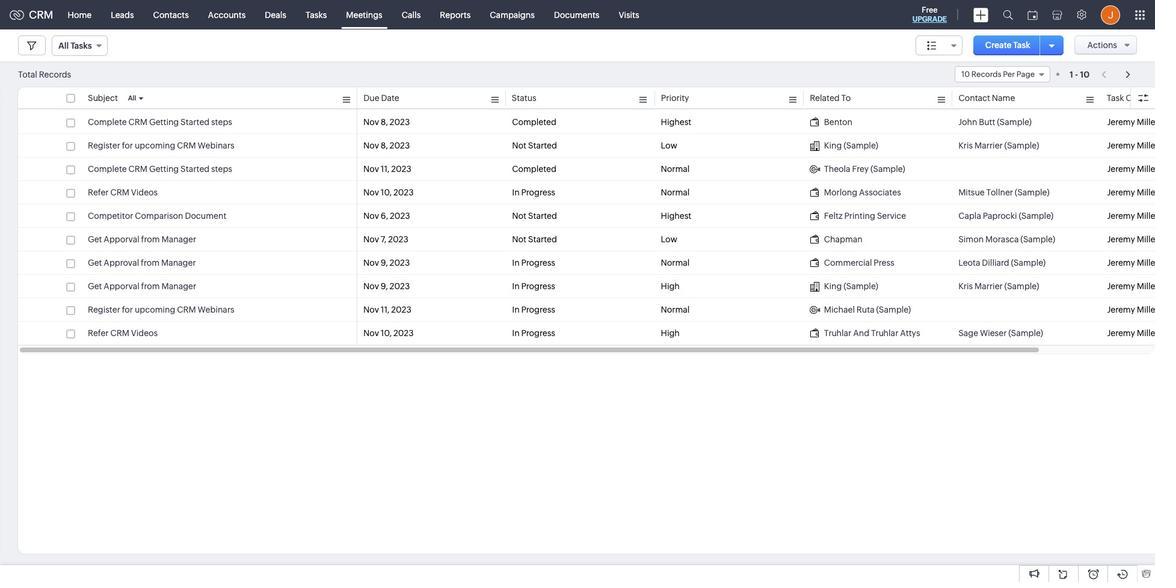 Task type: describe. For each thing, give the bounding box(es) containing it.
2023 for nov 7, 2023 the get apporval from manager link
[[388, 235, 408, 244]]

jeremy mille for the morlong associates link
[[1107, 188, 1155, 197]]

not for nov 8, 2023
[[512, 141, 526, 150]]

king for high
[[824, 282, 842, 291]]

john
[[958, 117, 977, 127]]

6,
[[381, 211, 388, 221]]

jeremy for 'john butt (sample)' link
[[1107, 117, 1135, 127]]

frey
[[852, 164, 869, 174]]

11, for in progress
[[381, 305, 389, 315]]

home link
[[58, 0, 101, 29]]

campaigns
[[490, 10, 535, 20]]

chapman link
[[810, 233, 863, 245]]

mitsue
[[958, 188, 985, 197]]

king (sample) for high
[[824, 282, 878, 291]]

records for 10
[[971, 70, 1001, 79]]

from for normal
[[141, 258, 159, 268]]

jeremy for sage wieser (sample) link
[[1107, 328, 1135, 338]]

apporval for nov 9, 2023
[[104, 282, 139, 291]]

in for morlong associates
[[512, 188, 520, 197]]

videos for normal
[[131, 188, 158, 197]]

to
[[841, 93, 851, 103]]

reports
[[440, 10, 471, 20]]

competitor comparison document
[[88, 211, 226, 221]]

get for low
[[88, 235, 102, 244]]

theola frey (sample) link
[[810, 163, 905, 175]]

upgrade
[[913, 15, 947, 23]]

visits
[[619, 10, 639, 20]]

1 truhlar from the left
[[824, 328, 851, 338]]

jeremy mille for theola frey (sample) link
[[1107, 164, 1155, 174]]

approval
[[104, 258, 139, 268]]

kris marrier (sample) link for high
[[958, 280, 1039, 292]]

jeremy for "simon morasca (sample)" link
[[1107, 235, 1135, 244]]

completed for nov 11, 2023
[[512, 164, 556, 174]]

7,
[[381, 235, 386, 244]]

actions
[[1087, 40, 1117, 50]]

jeremy mille for "commercial press" link
[[1107, 258, 1155, 268]]

service
[[877, 211, 906, 221]]

related to
[[810, 93, 851, 103]]

king for low
[[824, 141, 842, 150]]

free
[[922, 5, 938, 14]]

profile image
[[1101, 5, 1120, 24]]

in progress for commercial
[[512, 258, 555, 268]]

simon morasca (sample)
[[958, 235, 1055, 244]]

crm link
[[10, 8, 53, 21]]

in for commercial press
[[512, 258, 520, 268]]

documents
[[554, 10, 599, 20]]

2 nov from the top
[[363, 141, 379, 150]]

free upgrade
[[913, 5, 947, 23]]

jeremy for "capla paprocki (sample)" link
[[1107, 211, 1135, 221]]

manager for low
[[162, 235, 196, 244]]

progress for truhlar and truhlar attys
[[521, 328, 555, 338]]

commercial press
[[824, 258, 894, 268]]

mille for 'john butt (sample)' link
[[1137, 117, 1155, 127]]

page
[[1016, 70, 1035, 79]]

total records
[[18, 69, 71, 79]]

9 mille from the top
[[1137, 305, 1155, 315]]

started for nov 7, 2023
[[528, 235, 557, 244]]

high for truhlar and truhlar attys
[[661, 328, 680, 338]]

nov 10, 2023 for high
[[363, 328, 414, 338]]

kris for high
[[958, 282, 973, 291]]

king (sample) link for high
[[810, 280, 878, 292]]

for for nov 8, 2023
[[122, 141, 133, 150]]

tollner
[[986, 188, 1013, 197]]

owner
[[1126, 93, 1153, 103]]

9 jeremy from the top
[[1107, 305, 1135, 315]]

nov 6, 2023
[[363, 211, 410, 221]]

10 Records Per Page field
[[955, 66, 1050, 82]]

nov 11, 2023 for completed
[[363, 164, 411, 174]]

contacts link
[[144, 0, 198, 29]]

get approval from manager
[[88, 258, 196, 268]]

progress for king (sample)
[[521, 282, 555, 291]]

due
[[363, 93, 379, 103]]

feltz
[[824, 211, 843, 221]]

chapman
[[824, 235, 863, 244]]

get apporval from manager link for nov 7, 2023
[[88, 233, 196, 245]]

create
[[985, 40, 1012, 50]]

2023 for complete crm getting started steps link related to nov 11, 2023
[[391, 164, 411, 174]]

profile element
[[1094, 0, 1127, 29]]

truhlar and truhlar attys
[[824, 328, 920, 338]]

from for high
[[141, 282, 160, 291]]

task inside button
[[1013, 40, 1030, 50]]

contacts
[[153, 10, 189, 20]]

1 horizontal spatial task
[[1107, 93, 1125, 103]]

nov for 'chapman' link
[[363, 235, 379, 244]]

register for upcoming crm webinars link for nov 11, 2023
[[88, 304, 234, 316]]

attys
[[900, 328, 920, 338]]

feltz printing service link
[[810, 210, 906, 222]]

9, for get apporval from manager
[[381, 282, 388, 291]]

home
[[68, 10, 92, 20]]

(sample) right the paprocki
[[1019, 211, 1053, 221]]

comparison
[[135, 211, 183, 221]]

nov for benton link
[[363, 117, 379, 127]]

feltz printing service
[[824, 211, 906, 221]]

in progress for truhlar
[[512, 328, 555, 338]]

2 truhlar from the left
[[871, 328, 898, 338]]

marrier for high
[[975, 282, 1003, 291]]

press
[[874, 258, 894, 268]]

wieser
[[980, 328, 1007, 338]]

simon morasca (sample) link
[[958, 233, 1055, 245]]

register for nov 11, 2023
[[88, 305, 120, 315]]

register for upcoming crm webinars for nov 8, 2023
[[88, 141, 234, 150]]

started for nov 6, 2023
[[528, 211, 557, 221]]

nov 11, 2023 for in progress
[[363, 305, 411, 315]]

butt
[[979, 117, 995, 127]]

king (sample) for low
[[824, 141, 878, 150]]

low for king (sample)
[[661, 141, 677, 150]]

visits link
[[609, 0, 649, 29]]

all for all tasks
[[58, 41, 69, 51]]

deals
[[265, 10, 286, 20]]

3 jeremy from the top
[[1107, 164, 1135, 174]]

complete crm getting started steps link for nov 8, 2023
[[88, 116, 232, 128]]

paprocki
[[983, 211, 1017, 221]]

(sample) right tollner
[[1015, 188, 1050, 197]]

records for total
[[39, 69, 71, 79]]

leads link
[[101, 0, 144, 29]]

1
[[1070, 69, 1073, 79]]

kris for low
[[958, 141, 973, 150]]

capla paprocki (sample) link
[[958, 210, 1053, 222]]

sage wieser (sample) link
[[958, 327, 1043, 339]]

in for truhlar and truhlar attys
[[512, 328, 520, 338]]

logo image
[[10, 10, 24, 20]]

highest for completed
[[661, 117, 691, 127]]

benton link
[[810, 116, 852, 128]]

mitsue tollner (sample)
[[958, 188, 1050, 197]]

commercial
[[824, 258, 872, 268]]

refer crm videos link for normal
[[88, 186, 158, 199]]

mille for kris marrier (sample) 'link' for high
[[1137, 282, 1155, 291]]

in progress for morlong
[[512, 188, 555, 197]]

ruta
[[857, 305, 875, 315]]

refer crm videos link for high
[[88, 327, 158, 339]]

not for nov 6, 2023
[[512, 211, 526, 221]]

competitor comparison document link
[[88, 210, 226, 222]]

(sample) right wieser
[[1008, 328, 1043, 338]]

create task
[[985, 40, 1030, 50]]

-
[[1075, 69, 1078, 79]]

accounts link
[[198, 0, 255, 29]]

reports link
[[430, 0, 480, 29]]

3 mille from the top
[[1137, 164, 1155, 174]]

row group containing complete crm getting started steps
[[18, 111, 1155, 345]]

nov for feltz printing service link
[[363, 211, 379, 221]]

marrier for low
[[975, 141, 1003, 150]]

contact name
[[958, 93, 1015, 103]]

associates
[[859, 188, 901, 197]]

leota dilliard (sample)
[[958, 258, 1046, 268]]

getting for nov 11, 2023
[[149, 164, 179, 174]]

nov 7, 2023
[[363, 235, 408, 244]]

steps for nov 11, 2023
[[211, 164, 232, 174]]

(sample) down leota dilliard (sample) in the right top of the page
[[1004, 282, 1039, 291]]

10, for normal
[[381, 188, 392, 197]]

nov for the morlong associates link
[[363, 188, 379, 197]]

refer crm videos for normal
[[88, 188, 158, 197]]

sage
[[958, 328, 978, 338]]

manager for high
[[162, 282, 196, 291]]

priority
[[661, 93, 689, 103]]

not started for nov 8, 2023
[[512, 141, 557, 150]]

benton
[[824, 117, 852, 127]]



Task type: locate. For each thing, give the bounding box(es) containing it.
2 not from the top
[[512, 211, 526, 221]]

10 records per page
[[961, 70, 1035, 79]]

kris marrier (sample) for high
[[958, 282, 1039, 291]]

tasks right deals link
[[306, 10, 327, 20]]

0 vertical spatial highest
[[661, 117, 691, 127]]

(sample) up michael ruta (sample) link on the bottom
[[844, 282, 878, 291]]

0 vertical spatial kris marrier (sample)
[[958, 141, 1039, 150]]

register for nov 8, 2023
[[88, 141, 120, 150]]

2 king from the top
[[824, 282, 842, 291]]

1 king from the top
[[824, 141, 842, 150]]

theola frey (sample)
[[824, 164, 905, 174]]

subject
[[88, 93, 118, 103]]

kris marrier (sample) down john butt (sample)
[[958, 141, 1039, 150]]

task left owner
[[1107, 93, 1125, 103]]

1 vertical spatial 9,
[[381, 282, 388, 291]]

kris marrier (sample) down dilliard
[[958, 282, 1039, 291]]

1 vertical spatial complete
[[88, 164, 127, 174]]

jeremy mille for feltz printing service link
[[1107, 211, 1155, 221]]

1 register for upcoming crm webinars link from the top
[[88, 140, 234, 152]]

king (sample) link
[[810, 140, 878, 152], [810, 280, 878, 292]]

0 vertical spatial get apporval from manager
[[88, 235, 196, 244]]

2 complete from the top
[[88, 164, 127, 174]]

0 vertical spatial upcoming
[[135, 141, 175, 150]]

refer crm videos for high
[[88, 328, 158, 338]]

8 mille from the top
[[1137, 282, 1155, 291]]

2 low from the top
[[661, 235, 677, 244]]

name
[[992, 93, 1015, 103]]

2 kris marrier (sample) link from the top
[[958, 280, 1039, 292]]

normal for michael ruta (sample)
[[661, 305, 690, 315]]

1 normal from the top
[[661, 164, 690, 174]]

1 complete crm getting started steps link from the top
[[88, 116, 232, 128]]

search element
[[996, 0, 1020, 29]]

king (sample) link for low
[[810, 140, 878, 152]]

started for nov 8, 2023
[[528, 141, 557, 150]]

1 getting from the top
[[149, 117, 179, 127]]

due date
[[363, 93, 399, 103]]

all tasks
[[58, 41, 92, 51]]

0 vertical spatial task
[[1013, 40, 1030, 50]]

jeremy for kris marrier (sample) 'link' related to low
[[1107, 141, 1135, 150]]

normal for theola frey (sample)
[[661, 164, 690, 174]]

1 vertical spatial king
[[824, 282, 842, 291]]

complete up competitor
[[88, 164, 127, 174]]

0 vertical spatial completed
[[512, 117, 556, 127]]

0 vertical spatial nov 9, 2023
[[363, 258, 410, 268]]

calendar image
[[1028, 10, 1038, 20]]

4 jeremy mille from the top
[[1107, 188, 1155, 197]]

kris marrier (sample) link
[[958, 140, 1039, 152], [958, 280, 1039, 292]]

1 vertical spatial from
[[141, 258, 159, 268]]

get apporval from manager link up get approval from manager
[[88, 233, 196, 245]]

None field
[[916, 35, 963, 55]]

0 horizontal spatial task
[[1013, 40, 1030, 50]]

8 nov from the top
[[363, 282, 379, 291]]

9, for get approval from manager
[[381, 258, 388, 268]]

not started for nov 7, 2023
[[512, 235, 557, 244]]

leads
[[111, 10, 134, 20]]

0 vertical spatial 8,
[[381, 117, 388, 127]]

(sample)
[[997, 117, 1032, 127], [844, 141, 878, 150], [1004, 141, 1039, 150], [870, 164, 905, 174], [1015, 188, 1050, 197], [1019, 211, 1053, 221], [1021, 235, 1055, 244], [1011, 258, 1046, 268], [844, 282, 878, 291], [1004, 282, 1039, 291], [876, 305, 911, 315], [1008, 328, 1043, 338]]

2 kris marrier (sample) from the top
[[958, 282, 1039, 291]]

1 completed from the top
[[512, 117, 556, 127]]

1 horizontal spatial all
[[128, 94, 136, 102]]

search image
[[1003, 10, 1013, 20]]

2 refer crm videos from the top
[[88, 328, 158, 338]]

1 vertical spatial 8,
[[381, 141, 388, 150]]

1 9, from the top
[[381, 258, 388, 268]]

get apporval from manager for nov 7, 2023
[[88, 235, 196, 244]]

2 vertical spatial from
[[141, 282, 160, 291]]

complete crm getting started steps link for nov 11, 2023
[[88, 163, 232, 175]]

2 refer from the top
[[88, 328, 109, 338]]

0 vertical spatial apporval
[[104, 235, 139, 244]]

0 vertical spatial king
[[824, 141, 842, 150]]

1 from from the top
[[141, 235, 160, 244]]

1 in from the top
[[512, 188, 520, 197]]

records inside 10 records per page field
[[971, 70, 1001, 79]]

jeremy for kris marrier (sample) 'link' for high
[[1107, 282, 1135, 291]]

0 vertical spatial 9,
[[381, 258, 388, 268]]

progress for morlong associates
[[521, 188, 555, 197]]

11, for completed
[[381, 164, 389, 174]]

0 vertical spatial refer crm videos link
[[88, 186, 158, 199]]

task
[[1013, 40, 1030, 50], [1107, 93, 1125, 103]]

1 vertical spatial tasks
[[71, 41, 92, 51]]

1 nov 9, 2023 from the top
[[363, 258, 410, 268]]

king (sample) down "commercial press" link
[[824, 282, 878, 291]]

0 vertical spatial complete
[[88, 117, 127, 127]]

(sample) up associates
[[870, 164, 905, 174]]

related
[[810, 93, 839, 103]]

calls link
[[392, 0, 430, 29]]

1 vertical spatial getting
[[149, 164, 179, 174]]

1 vertical spatial videos
[[131, 328, 158, 338]]

highest
[[661, 117, 691, 127], [661, 211, 691, 221]]

1 horizontal spatial tasks
[[306, 10, 327, 20]]

2 register from the top
[[88, 305, 120, 315]]

progress for michael ruta (sample)
[[521, 305, 555, 315]]

complete down subject
[[88, 117, 127, 127]]

started
[[181, 117, 209, 127], [528, 141, 557, 150], [181, 164, 209, 174], [528, 211, 557, 221], [528, 235, 557, 244]]

5 progress from the top
[[521, 328, 555, 338]]

loading image
[[73, 73, 79, 77]]

3 from from the top
[[141, 282, 160, 291]]

nov
[[363, 117, 379, 127], [363, 141, 379, 150], [363, 164, 379, 174], [363, 188, 379, 197], [363, 211, 379, 221], [363, 235, 379, 244], [363, 258, 379, 268], [363, 282, 379, 291], [363, 305, 379, 315], [363, 328, 379, 338]]

nov 9, 2023 for get approval from manager
[[363, 258, 410, 268]]

1 get apporval from manager from the top
[[88, 235, 196, 244]]

get for normal
[[88, 258, 102, 268]]

kris down john
[[958, 141, 973, 150]]

1 vertical spatial webinars
[[198, 305, 234, 315]]

3 progress from the top
[[521, 282, 555, 291]]

jeremy mille for benton link
[[1107, 117, 1155, 127]]

(sample) right the ruta
[[876, 305, 911, 315]]

0 vertical spatial manager
[[162, 235, 196, 244]]

upcoming for nov 11, 2023
[[135, 305, 175, 315]]

tasks inside field
[[71, 41, 92, 51]]

1 complete crm getting started steps from the top
[[88, 117, 232, 127]]

2 getting from the top
[[149, 164, 179, 174]]

1 vertical spatial nov 10, 2023
[[363, 328, 414, 338]]

0 horizontal spatial records
[[39, 69, 71, 79]]

in for king (sample)
[[512, 282, 520, 291]]

0 vertical spatial steps
[[211, 117, 232, 127]]

0 vertical spatial high
[[661, 282, 680, 291]]

tasks inside "link"
[[306, 10, 327, 20]]

1 vertical spatial get
[[88, 258, 102, 268]]

10 right -
[[1080, 69, 1090, 79]]

1 vertical spatial for
[[122, 305, 133, 315]]

7 jeremy from the top
[[1107, 258, 1135, 268]]

0 horizontal spatial tasks
[[71, 41, 92, 51]]

1 vertical spatial 10,
[[381, 328, 392, 338]]

register for upcoming crm webinars link for nov 8, 2023
[[88, 140, 234, 152]]

2 register for upcoming crm webinars link from the top
[[88, 304, 234, 316]]

0 vertical spatial marrier
[[975, 141, 1003, 150]]

kris marrier (sample) link down dilliard
[[958, 280, 1039, 292]]

kris down leota
[[958, 282, 973, 291]]

mille for kris marrier (sample) 'link' related to low
[[1137, 141, 1155, 150]]

king (sample) link down commercial
[[810, 280, 878, 292]]

0 vertical spatial not
[[512, 141, 526, 150]]

nov 8, 2023 for completed
[[363, 117, 410, 127]]

1 vertical spatial king (sample)
[[824, 282, 878, 291]]

0 vertical spatial complete crm getting started steps link
[[88, 116, 232, 128]]

all for all
[[128, 94, 136, 102]]

high
[[661, 282, 680, 291], [661, 328, 680, 338]]

john butt (sample) link
[[958, 116, 1032, 128]]

8, for completed
[[381, 117, 388, 127]]

nov for "commercial press" link
[[363, 258, 379, 268]]

in progress for king
[[512, 282, 555, 291]]

dilliard
[[982, 258, 1009, 268]]

truhlar left and
[[824, 328, 851, 338]]

2 apporval from the top
[[104, 282, 139, 291]]

1 kris from the top
[[958, 141, 973, 150]]

get down get approval from manager
[[88, 282, 102, 291]]

manager for normal
[[161, 258, 196, 268]]

task right create
[[1013, 40, 1030, 50]]

marrier down butt
[[975, 141, 1003, 150]]

1 complete from the top
[[88, 117, 127, 127]]

2 get from the top
[[88, 258, 102, 268]]

from down get approval from manager
[[141, 282, 160, 291]]

(sample) down name
[[997, 117, 1032, 127]]

jeremy mille for king (sample) link for high
[[1107, 282, 1155, 291]]

1 vertical spatial get apporval from manager
[[88, 282, 196, 291]]

simon
[[958, 235, 984, 244]]

and
[[853, 328, 869, 338]]

in progress for michael
[[512, 305, 555, 315]]

nov 11, 2023
[[363, 164, 411, 174], [363, 305, 411, 315]]

nov for truhlar and truhlar attys link
[[363, 328, 379, 338]]

high for king (sample)
[[661, 282, 680, 291]]

register for upcoming crm webinars link
[[88, 140, 234, 152], [88, 304, 234, 316]]

1 vertical spatial register
[[88, 305, 120, 315]]

leota dilliard (sample) link
[[958, 257, 1046, 269]]

capla paprocki (sample)
[[958, 211, 1053, 221]]

1 apporval from the top
[[104, 235, 139, 244]]

get left approval
[[88, 258, 102, 268]]

10, for high
[[381, 328, 392, 338]]

get
[[88, 235, 102, 244], [88, 258, 102, 268], [88, 282, 102, 291]]

9,
[[381, 258, 388, 268], [381, 282, 388, 291]]

1 nov from the top
[[363, 117, 379, 127]]

all inside field
[[58, 41, 69, 51]]

records left loading icon
[[39, 69, 71, 79]]

king up michael
[[824, 282, 842, 291]]

2 vertical spatial not started
[[512, 235, 557, 244]]

status
[[512, 93, 537, 103]]

1 king (sample) from the top
[[824, 141, 878, 150]]

2023
[[390, 117, 410, 127], [390, 141, 410, 150], [391, 164, 411, 174], [393, 188, 414, 197], [390, 211, 410, 221], [388, 235, 408, 244], [390, 258, 410, 268], [390, 282, 410, 291], [391, 305, 411, 315], [393, 328, 414, 338]]

records left per
[[971, 70, 1001, 79]]

2 in from the top
[[512, 258, 520, 268]]

(sample) right morasca on the right of page
[[1021, 235, 1055, 244]]

(sample) down john butt (sample)
[[1004, 141, 1039, 150]]

2 normal from the top
[[661, 188, 690, 197]]

2 10, from the top
[[381, 328, 392, 338]]

morasca
[[985, 235, 1019, 244]]

1 vertical spatial register for upcoming crm webinars link
[[88, 304, 234, 316]]

1 vertical spatial kris marrier (sample)
[[958, 282, 1039, 291]]

0 vertical spatial from
[[141, 235, 160, 244]]

1 vertical spatial all
[[128, 94, 136, 102]]

create task button
[[973, 35, 1042, 55]]

10 jeremy from the top
[[1107, 328, 1135, 338]]

in progress
[[512, 188, 555, 197], [512, 258, 555, 268], [512, 282, 555, 291], [512, 305, 555, 315], [512, 328, 555, 338]]

apporval up approval
[[104, 235, 139, 244]]

all up total records
[[58, 41, 69, 51]]

0 vertical spatial get apporval from manager link
[[88, 233, 196, 245]]

0 vertical spatial king (sample)
[[824, 141, 878, 150]]

0 vertical spatial tasks
[[306, 10, 327, 20]]

1 vertical spatial not
[[512, 211, 526, 221]]

0 horizontal spatial 10
[[961, 70, 970, 79]]

meetings link
[[336, 0, 392, 29]]

2 webinars from the top
[[198, 305, 234, 315]]

1 kris marrier (sample) from the top
[[958, 141, 1039, 150]]

1 - 10
[[1070, 69, 1090, 79]]

0 vertical spatial get
[[88, 235, 102, 244]]

0 vertical spatial webinars
[[198, 141, 234, 150]]

1 not from the top
[[512, 141, 526, 150]]

1 webinars from the top
[[198, 141, 234, 150]]

kris
[[958, 141, 973, 150], [958, 282, 973, 291]]

completed for nov 8, 2023
[[512, 117, 556, 127]]

4 in progress from the top
[[512, 305, 555, 315]]

theola
[[824, 164, 850, 174]]

4 normal from the top
[[661, 305, 690, 315]]

tasks up loading icon
[[71, 41, 92, 51]]

register for upcoming crm webinars
[[88, 141, 234, 150], [88, 305, 234, 315]]

0 horizontal spatial all
[[58, 41, 69, 51]]

1 vertical spatial refer crm videos link
[[88, 327, 158, 339]]

1 get from the top
[[88, 235, 102, 244]]

1 king (sample) link from the top
[[810, 140, 878, 152]]

1 vertical spatial nov 11, 2023
[[363, 305, 411, 315]]

2 progress from the top
[[521, 258, 555, 268]]

1 vertical spatial refer crm videos
[[88, 328, 158, 338]]

3 not from the top
[[512, 235, 526, 244]]

from inside get approval from manager link
[[141, 258, 159, 268]]

register down subject
[[88, 141, 120, 150]]

1 nov 10, 2023 from the top
[[363, 188, 414, 197]]

1 vertical spatial marrier
[[975, 282, 1003, 291]]

jeremy
[[1107, 117, 1135, 127], [1107, 141, 1135, 150], [1107, 164, 1135, 174], [1107, 188, 1135, 197], [1107, 211, 1135, 221], [1107, 235, 1135, 244], [1107, 258, 1135, 268], [1107, 282, 1135, 291], [1107, 305, 1135, 315], [1107, 328, 1135, 338]]

all right subject
[[128, 94, 136, 102]]

0 vertical spatial register for upcoming crm webinars link
[[88, 140, 234, 152]]

0 horizontal spatial truhlar
[[824, 328, 851, 338]]

1 vertical spatial apporval
[[104, 282, 139, 291]]

10,
[[381, 188, 392, 197], [381, 328, 392, 338]]

for
[[122, 141, 133, 150], [122, 305, 133, 315]]

1 steps from the top
[[211, 117, 232, 127]]

10 jeremy mille from the top
[[1107, 328, 1155, 338]]

1 for from the top
[[122, 141, 133, 150]]

1 vertical spatial 11,
[[381, 305, 389, 315]]

campaigns link
[[480, 0, 544, 29]]

register for upcoming crm webinars for nov 11, 2023
[[88, 305, 234, 315]]

contact
[[958, 93, 990, 103]]

commercial press link
[[810, 257, 894, 269]]

2023 for the get apporval from manager link related to nov 9, 2023
[[390, 282, 410, 291]]

complete
[[88, 117, 127, 127], [88, 164, 127, 174]]

morlong associates link
[[810, 186, 901, 199]]

jeremy mille for 'chapman' link
[[1107, 235, 1155, 244]]

refer crm videos link
[[88, 186, 158, 199], [88, 327, 158, 339]]

steps
[[211, 117, 232, 127], [211, 164, 232, 174]]

normal for commercial press
[[661, 258, 690, 268]]

6 mille from the top
[[1137, 235, 1155, 244]]

register down approval
[[88, 305, 120, 315]]

0 vertical spatial nov 8, 2023
[[363, 117, 410, 127]]

from right approval
[[141, 258, 159, 268]]

3 in progress from the top
[[512, 282, 555, 291]]

(sample) up frey
[[844, 141, 878, 150]]

1 vertical spatial kris
[[958, 282, 973, 291]]

11,
[[381, 164, 389, 174], [381, 305, 389, 315]]

1 vertical spatial task
[[1107, 93, 1125, 103]]

0 vertical spatial refer
[[88, 188, 109, 197]]

10 nov from the top
[[363, 328, 379, 338]]

1 horizontal spatial truhlar
[[871, 328, 898, 338]]

2 11, from the top
[[381, 305, 389, 315]]

5 in progress from the top
[[512, 328, 555, 338]]

2 complete crm getting started steps from the top
[[88, 164, 232, 174]]

2023 for nov 8, 2023 complete crm getting started steps link
[[390, 117, 410, 127]]

create menu element
[[966, 0, 996, 29]]

from down competitor comparison document
[[141, 235, 160, 244]]

mille for "simon morasca (sample)" link
[[1137, 235, 1155, 244]]

nov 9, 2023 for get apporval from manager
[[363, 282, 410, 291]]

0 vertical spatial nov 11, 2023
[[363, 164, 411, 174]]

1 vertical spatial nov 8, 2023
[[363, 141, 410, 150]]

deals link
[[255, 0, 296, 29]]

create menu image
[[973, 8, 988, 22]]

0 vertical spatial complete crm getting started steps
[[88, 117, 232, 127]]

kris marrier (sample) link for low
[[958, 140, 1039, 152]]

marrier down dilliard
[[975, 282, 1003, 291]]

competitor
[[88, 211, 133, 221]]

videos for high
[[131, 328, 158, 338]]

get apporval from manager link down get approval from manager
[[88, 280, 196, 292]]

michael ruta (sample) link
[[810, 304, 911, 316]]

8, for not started
[[381, 141, 388, 150]]

0 vertical spatial low
[[661, 141, 677, 150]]

0 vertical spatial kris
[[958, 141, 973, 150]]

1 kris marrier (sample) link from the top
[[958, 140, 1039, 152]]

low for chapman
[[661, 235, 677, 244]]

(sample) down 'simon morasca (sample)' at the top of the page
[[1011, 258, 1046, 268]]

2 mille from the top
[[1137, 141, 1155, 150]]

0 vertical spatial 11,
[[381, 164, 389, 174]]

4 in from the top
[[512, 305, 520, 315]]

get apporval from manager up get approval from manager
[[88, 235, 196, 244]]

kris marrier (sample) link down john butt (sample)
[[958, 140, 1039, 152]]

3 get from the top
[[88, 282, 102, 291]]

jeremy mille
[[1107, 117, 1155, 127], [1107, 141, 1155, 150], [1107, 164, 1155, 174], [1107, 188, 1155, 197], [1107, 211, 1155, 221], [1107, 235, 1155, 244], [1107, 258, 1155, 268], [1107, 282, 1155, 291], [1107, 305, 1155, 315], [1107, 328, 1155, 338]]

per
[[1003, 70, 1015, 79]]

size image
[[927, 40, 937, 51]]

3 not started from the top
[[512, 235, 557, 244]]

0 vertical spatial kris marrier (sample) link
[[958, 140, 1039, 152]]

2 vertical spatial not
[[512, 235, 526, 244]]

All Tasks field
[[52, 35, 108, 56]]

6 jeremy from the top
[[1107, 235, 1135, 244]]

for for nov 11, 2023
[[122, 305, 133, 315]]

3 jeremy mille from the top
[[1107, 164, 1155, 174]]

2 vertical spatial get
[[88, 282, 102, 291]]

2 get apporval from manager from the top
[[88, 282, 196, 291]]

king (sample) up theola frey (sample) link
[[824, 141, 878, 150]]

date
[[381, 93, 399, 103]]

nov 8, 2023 for not started
[[363, 141, 410, 150]]

1 register for upcoming crm webinars from the top
[[88, 141, 234, 150]]

2 kris from the top
[[958, 282, 973, 291]]

row group
[[18, 111, 1155, 345]]

10
[[1080, 69, 1090, 79], [961, 70, 970, 79]]

2 complete crm getting started steps link from the top
[[88, 163, 232, 175]]

truhlar right and
[[871, 328, 898, 338]]

webinars for nov 11, 2023
[[198, 305, 234, 315]]

get down competitor
[[88, 235, 102, 244]]

1 vertical spatial steps
[[211, 164, 232, 174]]

1 register from the top
[[88, 141, 120, 150]]

1 vertical spatial highest
[[661, 211, 691, 221]]

5 nov from the top
[[363, 211, 379, 221]]

refer for high
[[88, 328, 109, 338]]

1 in progress from the top
[[512, 188, 555, 197]]

0 vertical spatial getting
[[149, 117, 179, 127]]

jeremy for leota dilliard (sample) link
[[1107, 258, 1135, 268]]

1 progress from the top
[[521, 188, 555, 197]]

jeremy for mitsue tollner (sample) link
[[1107, 188, 1135, 197]]

10 inside field
[[961, 70, 970, 79]]

1 vertical spatial high
[[661, 328, 680, 338]]

document
[[185, 211, 226, 221]]

upcoming for nov 8, 2023
[[135, 141, 175, 150]]

mille for "capla paprocki (sample)" link
[[1137, 211, 1155, 221]]

0 vertical spatial king (sample) link
[[810, 140, 878, 152]]

7 mille from the top
[[1137, 258, 1155, 268]]

not started for nov 6, 2023
[[512, 211, 557, 221]]

mille for leota dilliard (sample) link
[[1137, 258, 1155, 268]]

normal for morlong associates
[[661, 188, 690, 197]]

1 marrier from the top
[[975, 141, 1003, 150]]

1 vertical spatial completed
[[512, 164, 556, 174]]

kris marrier (sample)
[[958, 141, 1039, 150], [958, 282, 1039, 291]]

1 nov 11, 2023 from the top
[[363, 164, 411, 174]]

kris marrier (sample) for low
[[958, 141, 1039, 150]]

sage wieser (sample)
[[958, 328, 1043, 338]]

apporval
[[104, 235, 139, 244], [104, 282, 139, 291]]

1 vertical spatial king (sample) link
[[810, 280, 878, 292]]

king down benton link
[[824, 141, 842, 150]]

get inside get approval from manager link
[[88, 258, 102, 268]]

get apporval from manager down get approval from manager
[[88, 282, 196, 291]]

in
[[512, 188, 520, 197], [512, 258, 520, 268], [512, 282, 520, 291], [512, 305, 520, 315], [512, 328, 520, 338]]

6 jeremy mille from the top
[[1107, 235, 1155, 244]]

truhlar
[[824, 328, 851, 338], [871, 328, 898, 338]]

apporval down approval
[[104, 282, 139, 291]]

calls
[[402, 10, 421, 20]]

2 completed from the top
[[512, 164, 556, 174]]

10 up the contact
[[961, 70, 970, 79]]

2 get apporval from manager link from the top
[[88, 280, 196, 292]]

morlong
[[824, 188, 857, 197]]

1 vertical spatial not started
[[512, 211, 557, 221]]

mitsue tollner (sample) link
[[958, 186, 1050, 199]]

not for nov 7, 2023
[[512, 235, 526, 244]]

king (sample)
[[824, 141, 878, 150], [824, 282, 878, 291]]

0 vertical spatial nov 10, 2023
[[363, 188, 414, 197]]

1 refer crm videos link from the top
[[88, 186, 158, 199]]

1 horizontal spatial records
[[971, 70, 1001, 79]]

1 vertical spatial register for upcoming crm webinars
[[88, 305, 234, 315]]

2 from from the top
[[141, 258, 159, 268]]

10 mille from the top
[[1137, 328, 1155, 338]]

videos
[[131, 188, 158, 197], [131, 328, 158, 338]]

0 vertical spatial register for upcoming crm webinars
[[88, 141, 234, 150]]

1 vertical spatial upcoming
[[135, 305, 175, 315]]

leota
[[958, 258, 980, 268]]

0 vertical spatial 10,
[[381, 188, 392, 197]]

1 horizontal spatial 10
[[1080, 69, 1090, 79]]

1 vertical spatial get apporval from manager link
[[88, 280, 196, 292]]

2 vertical spatial manager
[[162, 282, 196, 291]]

get apporval from manager link for nov 9, 2023
[[88, 280, 196, 292]]

king (sample) link down benton at top
[[810, 140, 878, 152]]

1 nov 8, 2023 from the top
[[363, 117, 410, 127]]

3 in from the top
[[512, 282, 520, 291]]

2023 for competitor comparison document link
[[390, 211, 410, 221]]

9 jeremy mille from the top
[[1107, 305, 1155, 315]]

2 king (sample) link from the top
[[810, 280, 878, 292]]

nov for theola frey (sample) link
[[363, 164, 379, 174]]

not started
[[512, 141, 557, 150], [512, 211, 557, 221], [512, 235, 557, 244]]

1 not started from the top
[[512, 141, 557, 150]]

truhlar and truhlar attys link
[[810, 327, 920, 339]]

documents link
[[544, 0, 609, 29]]

1 vertical spatial kris marrier (sample) link
[[958, 280, 1039, 292]]

meetings
[[346, 10, 382, 20]]

from for low
[[141, 235, 160, 244]]

2 steps from the top
[[211, 164, 232, 174]]

1 refer crm videos from the top
[[88, 188, 158, 197]]

0 vertical spatial videos
[[131, 188, 158, 197]]

0 vertical spatial register
[[88, 141, 120, 150]]

get for high
[[88, 282, 102, 291]]

2 high from the top
[[661, 328, 680, 338]]

highest for not started
[[661, 211, 691, 221]]

task owner
[[1107, 93, 1153, 103]]

1 11, from the top
[[381, 164, 389, 174]]

1 highest from the top
[[661, 117, 691, 127]]

1 vertical spatial complete crm getting started steps
[[88, 164, 232, 174]]

0 vertical spatial for
[[122, 141, 133, 150]]

progress for commercial press
[[521, 258, 555, 268]]

jeremy mille for truhlar and truhlar attys link
[[1107, 328, 1155, 338]]

2023 for register for upcoming crm webinars link related to nov 8, 2023
[[390, 141, 410, 150]]

get approval from manager link
[[88, 257, 196, 269]]

printing
[[844, 211, 875, 221]]

0 vertical spatial refer crm videos
[[88, 188, 158, 197]]

2023 for register for upcoming crm webinars link associated with nov 11, 2023
[[391, 305, 411, 315]]



Task type: vqa. For each thing, say whether or not it's contained in the screenshot.
topmost Refer CRM Videos
yes



